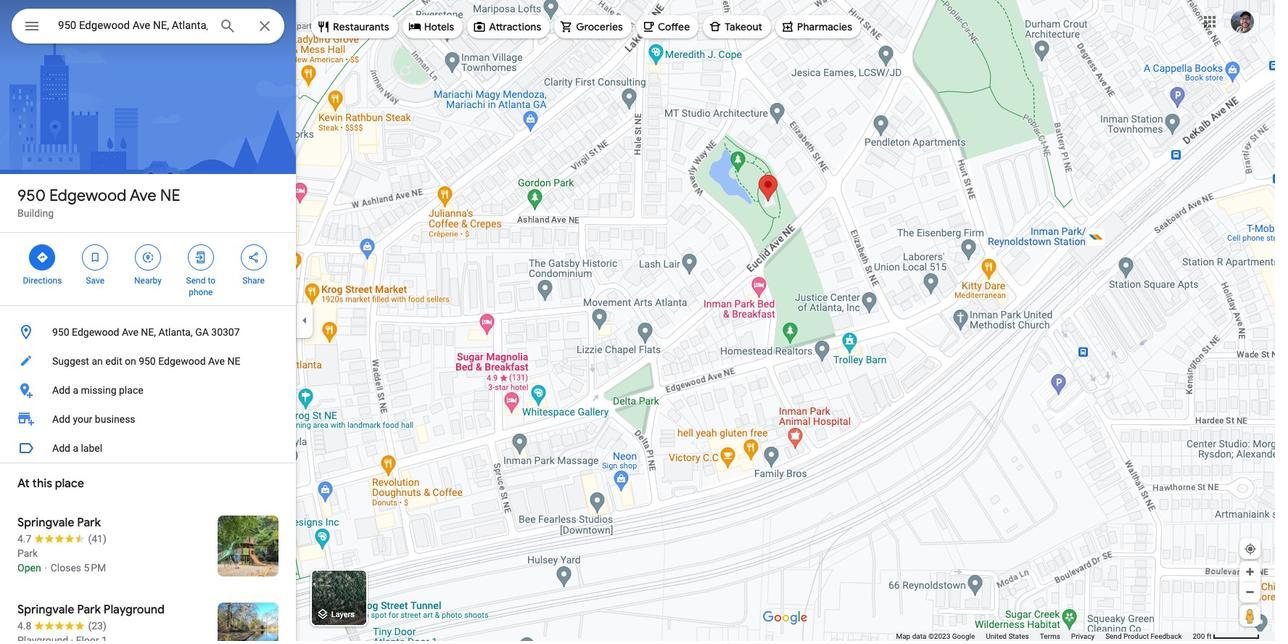 Task type: describe. For each thing, give the bounding box(es) containing it.
send for send product feedback
[[1105, 632, 1122, 640]]

place inside add a missing place button
[[119, 384, 143, 396]]

add for add a missing place
[[52, 384, 70, 396]]

data
[[912, 632, 926, 640]]

united states
[[986, 632, 1029, 640]]

edit
[[105, 355, 122, 367]]

collapse side panel image
[[297, 313, 313, 329]]

a for missing
[[73, 384, 78, 396]]

google maps element
[[0, 0, 1275, 641]]

takeout button
[[703, 9, 771, 44]]

a for label
[[73, 442, 78, 454]]

park for springvale park
[[77, 516, 101, 530]]

label
[[81, 442, 102, 454]]

suggest an edit on 950 edgewood ave ne button
[[0, 347, 296, 376]]

feedback
[[1151, 632, 1182, 640]]

google account: cj baylor  
(christian.baylor@adept.ai) image
[[1231, 10, 1254, 33]]

ne,
[[141, 326, 156, 338]]

200 ft
[[1193, 632, 1212, 640]]

30307
[[211, 326, 240, 338]]

4.7
[[17, 533, 31, 545]]

show street view coverage image
[[1239, 605, 1261, 627]]

restaurants
[[333, 20, 389, 33]]

suggest an edit on 950 edgewood ave ne
[[52, 355, 240, 367]]


[[141, 249, 154, 265]]

building
[[17, 207, 54, 219]]

add your business
[[52, 413, 135, 425]]


[[247, 249, 260, 265]]

ne inside 950 edgewood ave ne building
[[160, 186, 180, 206]]

zoom out image
[[1245, 587, 1255, 598]]

(41)
[[88, 533, 106, 545]]

footer inside google maps element
[[896, 632, 1193, 641]]

©2023
[[928, 632, 950, 640]]

at
[[17, 476, 30, 491]]

add a missing place button
[[0, 376, 296, 405]]

nearby
[[134, 276, 162, 286]]

attractions button
[[467, 9, 550, 44]]

atlanta,
[[158, 326, 193, 338]]

4.8
[[17, 620, 31, 632]]

edgewood for ne
[[49, 186, 126, 206]]

united
[[986, 632, 1007, 640]]


[[23, 16, 41, 36]]

2 vertical spatial ave
[[208, 355, 225, 367]]

ft
[[1207, 632, 1212, 640]]

edgewood for ne,
[[72, 326, 119, 338]]

0 horizontal spatial place
[[55, 476, 84, 491]]

at this place
[[17, 476, 84, 491]]

 button
[[12, 9, 52, 46]]

terms button
[[1040, 632, 1060, 641]]

add a label button
[[0, 434, 296, 463]]

suggest
[[52, 355, 89, 367]]

to
[[208, 276, 215, 286]]

950 edgewood ave ne building
[[17, 186, 180, 219]]

on
[[125, 355, 136, 367]]

200 ft button
[[1193, 632, 1260, 640]]

map
[[896, 632, 910, 640]]

950 edgewood ave ne main content
[[0, 0, 296, 641]]

product
[[1123, 632, 1149, 640]]

add your business link
[[0, 405, 296, 434]]

springvale for springvale park playground
[[17, 603, 74, 617]]

5 pm
[[84, 562, 106, 574]]

springvale park playground
[[17, 603, 165, 617]]

950 edgewood ave ne, atlanta, ga 30307 button
[[0, 318, 296, 347]]

an
[[92, 355, 103, 367]]

pharmacies
[[797, 20, 852, 33]]

pharmacies button
[[775, 9, 861, 44]]

(23)
[[88, 620, 106, 632]]

add for add a label
[[52, 442, 70, 454]]

2 vertical spatial 950
[[139, 355, 156, 367]]

layers
[[331, 610, 355, 620]]

add a missing place
[[52, 384, 143, 396]]

share
[[242, 276, 265, 286]]



Task type: vqa. For each thing, say whether or not it's contained in the screenshot.


Task type: locate. For each thing, give the bounding box(es) containing it.
footer containing map data ©2023 google
[[896, 632, 1193, 641]]

send left product
[[1105, 632, 1122, 640]]

ave inside 950 edgewood ave ne building
[[130, 186, 156, 206]]

950 right on at the left bottom of the page
[[139, 355, 156, 367]]

states
[[1008, 632, 1029, 640]]

springvale for springvale park
[[17, 516, 74, 530]]

park up (41)
[[77, 516, 101, 530]]

business
[[95, 413, 135, 425]]

ave for ne
[[130, 186, 156, 206]]

place right this at the bottom
[[55, 476, 84, 491]]

0 vertical spatial add
[[52, 384, 70, 396]]

a left missing
[[73, 384, 78, 396]]


[[194, 249, 207, 265]]

950 inside 950 edgewood ave ne building
[[17, 186, 46, 206]]

0 vertical spatial send
[[186, 276, 206, 286]]

 search field
[[12, 9, 284, 46]]

950 for ne,
[[52, 326, 69, 338]]

springvale park
[[17, 516, 101, 530]]

park up (23)
[[77, 603, 101, 617]]

1 vertical spatial ave
[[122, 326, 138, 338]]

add down the "suggest"
[[52, 384, 70, 396]]

springvale up 4.7 stars 41 reviews image
[[17, 516, 74, 530]]

park inside park open ⋅ closes 5 pm
[[17, 548, 38, 559]]

directions
[[23, 276, 62, 286]]

springvale
[[17, 516, 74, 530], [17, 603, 74, 617]]

edgewood
[[49, 186, 126, 206], [72, 326, 119, 338], [158, 355, 206, 367]]

zoom in image
[[1245, 566, 1255, 577]]

ne
[[160, 186, 180, 206], [227, 355, 240, 367]]

footer
[[896, 632, 1193, 641]]

none field inside 950 edgewood ave ne, atlanta, ga 30307 field
[[58, 17, 207, 34]]

takeout
[[725, 20, 762, 33]]

0 horizontal spatial 950
[[17, 186, 46, 206]]

add left the your
[[52, 413, 70, 425]]

send product feedback
[[1105, 632, 1182, 640]]

950 for ne
[[17, 186, 46, 206]]

coffee button
[[636, 9, 699, 44]]

show your location image
[[1244, 542, 1257, 556]]

0 vertical spatial park
[[77, 516, 101, 530]]

ave for ne,
[[122, 326, 138, 338]]

send for send to phone
[[186, 276, 206, 286]]

1 horizontal spatial place
[[119, 384, 143, 396]]

playground
[[104, 603, 165, 617]]

⋅
[[44, 562, 48, 574]]

ave left ne,
[[122, 326, 138, 338]]

send to phone
[[186, 276, 215, 297]]

1 vertical spatial 950
[[52, 326, 69, 338]]

ave down 30307
[[208, 355, 225, 367]]

send product feedback button
[[1105, 632, 1182, 641]]

attractions
[[489, 20, 541, 33]]

add left label
[[52, 442, 70, 454]]

missing
[[81, 384, 116, 396]]

ave up 
[[130, 186, 156, 206]]

your
[[73, 413, 92, 425]]

1 vertical spatial park
[[17, 548, 38, 559]]

0 horizontal spatial ne
[[160, 186, 180, 206]]

groceries
[[576, 20, 623, 33]]

1 vertical spatial springvale
[[17, 603, 74, 617]]

edgewood inside 950 edgewood ave ne building
[[49, 186, 126, 206]]

1 horizontal spatial ne
[[227, 355, 240, 367]]

restaurants button
[[311, 9, 398, 44]]

place
[[119, 384, 143, 396], [55, 476, 84, 491]]

1 vertical spatial send
[[1105, 632, 1122, 640]]

send
[[186, 276, 206, 286], [1105, 632, 1122, 640]]

edgewood up an
[[72, 326, 119, 338]]

1 vertical spatial edgewood
[[72, 326, 119, 338]]

1 vertical spatial a
[[73, 442, 78, 454]]

a
[[73, 384, 78, 396], [73, 442, 78, 454]]

privacy
[[1071, 632, 1095, 640]]

1 horizontal spatial send
[[1105, 632, 1122, 640]]

None field
[[58, 17, 207, 34]]

950 up the "suggest"
[[52, 326, 69, 338]]

0 vertical spatial 950
[[17, 186, 46, 206]]

ga
[[195, 326, 209, 338]]

park for springvale park playground
[[77, 603, 101, 617]]

1 vertical spatial ne
[[227, 355, 240, 367]]

2 a from the top
[[73, 442, 78, 454]]

0 vertical spatial place
[[119, 384, 143, 396]]

0 vertical spatial edgewood
[[49, 186, 126, 206]]

3 add from the top
[[52, 442, 70, 454]]

map data ©2023 google
[[896, 632, 975, 640]]

open
[[17, 562, 41, 574]]

ave
[[130, 186, 156, 206], [122, 326, 138, 338], [208, 355, 225, 367]]

0 vertical spatial ne
[[160, 186, 180, 206]]

google
[[952, 632, 975, 640]]

united states button
[[986, 632, 1029, 641]]

hotels button
[[402, 9, 463, 44]]

0 vertical spatial a
[[73, 384, 78, 396]]

send inside send to phone
[[186, 276, 206, 286]]

1 vertical spatial add
[[52, 413, 70, 425]]

0 vertical spatial ave
[[130, 186, 156, 206]]

2 vertical spatial park
[[77, 603, 101, 617]]

1 springvale from the top
[[17, 516, 74, 530]]

place down on at the left bottom of the page
[[119, 384, 143, 396]]

add
[[52, 384, 70, 396], [52, 413, 70, 425], [52, 442, 70, 454]]

0 vertical spatial springvale
[[17, 516, 74, 530]]

park open ⋅ closes 5 pm
[[17, 548, 106, 574]]

200
[[1193, 632, 1205, 640]]

coffee
[[658, 20, 690, 33]]

save
[[86, 276, 104, 286]]

2 vertical spatial edgewood
[[158, 355, 206, 367]]

1 add from the top
[[52, 384, 70, 396]]

add for add your business
[[52, 413, 70, 425]]

a left label
[[73, 442, 78, 454]]

2 horizontal spatial 950
[[139, 355, 156, 367]]

springvale up "4.8 stars 23 reviews" 'image'
[[17, 603, 74, 617]]

closes
[[51, 562, 81, 574]]

this
[[32, 476, 52, 491]]

send up phone
[[186, 276, 206, 286]]

ne inside button
[[227, 355, 240, 367]]


[[89, 249, 102, 265]]

park
[[77, 516, 101, 530], [17, 548, 38, 559], [77, 603, 101, 617]]

950 edgewood ave ne, atlanta, ga 30307
[[52, 326, 240, 338]]

2 vertical spatial add
[[52, 442, 70, 454]]

2 springvale from the top
[[17, 603, 74, 617]]

park up open
[[17, 548, 38, 559]]

send inside send product feedback button
[[1105, 632, 1122, 640]]

950
[[17, 186, 46, 206], [52, 326, 69, 338], [139, 355, 156, 367]]

1 horizontal spatial 950
[[52, 326, 69, 338]]

phone
[[189, 287, 213, 297]]

add a label
[[52, 442, 102, 454]]

0 horizontal spatial send
[[186, 276, 206, 286]]

privacy button
[[1071, 632, 1095, 641]]

1 vertical spatial place
[[55, 476, 84, 491]]

4.8 stars 23 reviews image
[[17, 619, 106, 633]]

edgewood up building at the left top
[[49, 186, 126, 206]]

4.7 stars 41 reviews image
[[17, 532, 106, 546]]


[[36, 249, 49, 265]]

groceries button
[[554, 9, 632, 44]]

950 Edgewood Ave NE, Atlanta, GA 30307 field
[[12, 9, 284, 44]]

actions for 950 edgewood ave ne region
[[0, 233, 296, 305]]

hotels
[[424, 20, 454, 33]]

edgewood down atlanta,
[[158, 355, 206, 367]]

terms
[[1040, 632, 1060, 640]]

1 a from the top
[[73, 384, 78, 396]]

2 add from the top
[[52, 413, 70, 425]]

950 up building at the left top
[[17, 186, 46, 206]]



